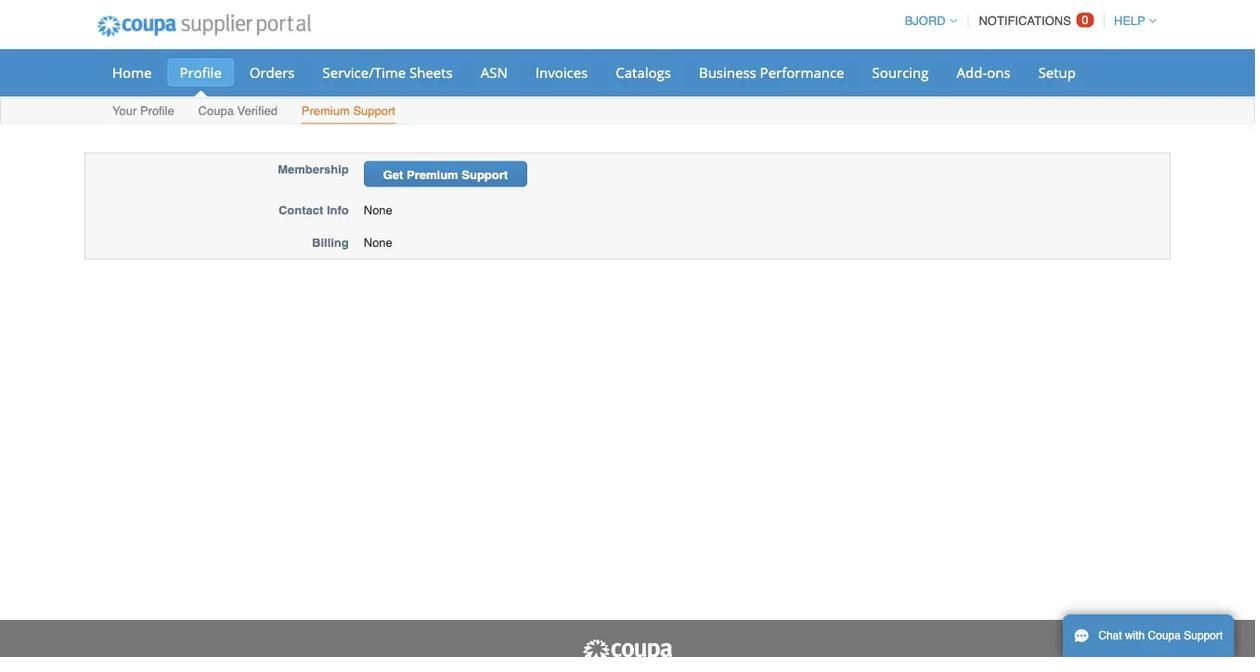 Task type: describe. For each thing, give the bounding box(es) containing it.
add-ons link
[[945, 58, 1023, 86]]

info
[[327, 203, 349, 217]]

business performance
[[699, 63, 844, 82]]

your profile link
[[111, 100, 175, 124]]

asn
[[481, 63, 508, 82]]

premium inside 'membership get premium support'
[[407, 168, 458, 182]]

catalogs link
[[604, 58, 683, 86]]

membership
[[278, 162, 349, 176]]

invoices link
[[523, 58, 600, 86]]

sourcing
[[872, 63, 929, 82]]

coupa verified
[[198, 104, 278, 118]]

notifications
[[979, 14, 1071, 28]]

get premium support button
[[364, 161, 527, 187]]

premium support link
[[301, 100, 396, 124]]

setup link
[[1027, 58, 1088, 86]]

invoices
[[536, 63, 588, 82]]

ons
[[987, 63, 1011, 82]]

add-
[[957, 63, 987, 82]]

service/time sheets link
[[311, 58, 465, 86]]

profile link
[[168, 58, 234, 86]]

membership get premium support
[[278, 162, 508, 182]]

your profile
[[112, 104, 174, 118]]

asn link
[[469, 58, 520, 86]]

navigation containing notifications 0
[[897, 3, 1157, 39]]

profile inside profile link
[[180, 63, 222, 82]]

help link
[[1106, 14, 1157, 28]]

home link
[[100, 58, 164, 86]]

service/time
[[323, 63, 406, 82]]

support for chat
[[1184, 630, 1223, 643]]

0
[[1082, 13, 1089, 27]]

chat with coupa support button
[[1063, 615, 1234, 657]]

bjord link
[[897, 14, 957, 28]]

bjord
[[905, 14, 946, 28]]

none for contact info
[[364, 203, 393, 217]]

0 horizontal spatial support
[[353, 104, 395, 118]]

profile inside your profile link
[[140, 104, 174, 118]]



Task type: locate. For each thing, give the bounding box(es) containing it.
add-ons
[[957, 63, 1011, 82]]

1 vertical spatial premium
[[407, 168, 458, 182]]

coupa left verified
[[198, 104, 234, 118]]

support down service/time
[[353, 104, 395, 118]]

premium right 'get'
[[407, 168, 458, 182]]

support
[[353, 104, 395, 118], [462, 168, 508, 182], [1184, 630, 1223, 643]]

your
[[112, 104, 137, 118]]

0 vertical spatial premium
[[302, 104, 350, 118]]

profile right your at the left top
[[140, 104, 174, 118]]

0 vertical spatial coupa supplier portal image
[[84, 3, 324, 49]]

profile
[[180, 63, 222, 82], [140, 104, 174, 118]]

1 vertical spatial support
[[462, 168, 508, 182]]

service/time sheets
[[323, 63, 453, 82]]

get
[[383, 168, 403, 182]]

0 horizontal spatial premium
[[302, 104, 350, 118]]

performance
[[760, 63, 844, 82]]

support right the with
[[1184, 630, 1223, 643]]

0 vertical spatial none
[[364, 203, 393, 217]]

0 vertical spatial coupa
[[198, 104, 234, 118]]

navigation
[[897, 3, 1157, 39]]

1 horizontal spatial support
[[462, 168, 508, 182]]

0 horizontal spatial coupa supplier portal image
[[84, 3, 324, 49]]

premium
[[302, 104, 350, 118], [407, 168, 458, 182]]

1 horizontal spatial premium
[[407, 168, 458, 182]]

notifications 0
[[979, 13, 1089, 28]]

coupa supplier portal image
[[84, 3, 324, 49], [581, 639, 674, 657]]

1 horizontal spatial coupa
[[1148, 630, 1181, 643]]

contact
[[278, 203, 323, 217]]

0 vertical spatial support
[[353, 104, 395, 118]]

support inside button
[[1184, 630, 1223, 643]]

1 vertical spatial coupa supplier portal image
[[581, 639, 674, 657]]

business
[[699, 63, 756, 82]]

billing
[[312, 235, 349, 249]]

coupa
[[198, 104, 234, 118], [1148, 630, 1181, 643]]

1 vertical spatial none
[[364, 235, 393, 249]]

business performance link
[[687, 58, 857, 86]]

2 horizontal spatial support
[[1184, 630, 1223, 643]]

sheets
[[409, 63, 453, 82]]

0 horizontal spatial coupa
[[198, 104, 234, 118]]

support inside 'membership get premium support'
[[462, 168, 508, 182]]

none right 'billing'
[[364, 235, 393, 249]]

orders link
[[238, 58, 307, 86]]

1 horizontal spatial coupa supplier portal image
[[581, 639, 674, 657]]

home
[[112, 63, 152, 82]]

coupa verified link
[[197, 100, 278, 124]]

support for membership
[[462, 168, 508, 182]]

1 vertical spatial coupa
[[1148, 630, 1181, 643]]

catalogs
[[616, 63, 671, 82]]

setup
[[1039, 63, 1076, 82]]

orders
[[250, 63, 295, 82]]

2 none from the top
[[364, 235, 393, 249]]

1 vertical spatial profile
[[140, 104, 174, 118]]

coupa inside button
[[1148, 630, 1181, 643]]

profile up coupa verified
[[180, 63, 222, 82]]

2 vertical spatial support
[[1184, 630, 1223, 643]]

premium support
[[302, 104, 395, 118]]

help
[[1114, 14, 1146, 28]]

support right 'get'
[[462, 168, 508, 182]]

none
[[364, 203, 393, 217], [364, 235, 393, 249]]

chat with coupa support
[[1099, 630, 1223, 643]]

0 horizontal spatial profile
[[140, 104, 174, 118]]

none down 'get'
[[364, 203, 393, 217]]

sourcing link
[[860, 58, 941, 86]]

1 none from the top
[[364, 203, 393, 217]]

0 vertical spatial profile
[[180, 63, 222, 82]]

1 horizontal spatial profile
[[180, 63, 222, 82]]

contact info
[[278, 203, 349, 217]]

chat
[[1099, 630, 1122, 643]]

premium down service/time
[[302, 104, 350, 118]]

none for billing
[[364, 235, 393, 249]]

verified
[[237, 104, 278, 118]]

with
[[1125, 630, 1145, 643]]

coupa right the with
[[1148, 630, 1181, 643]]



Task type: vqa. For each thing, say whether or not it's contained in the screenshot.
Setup
yes



